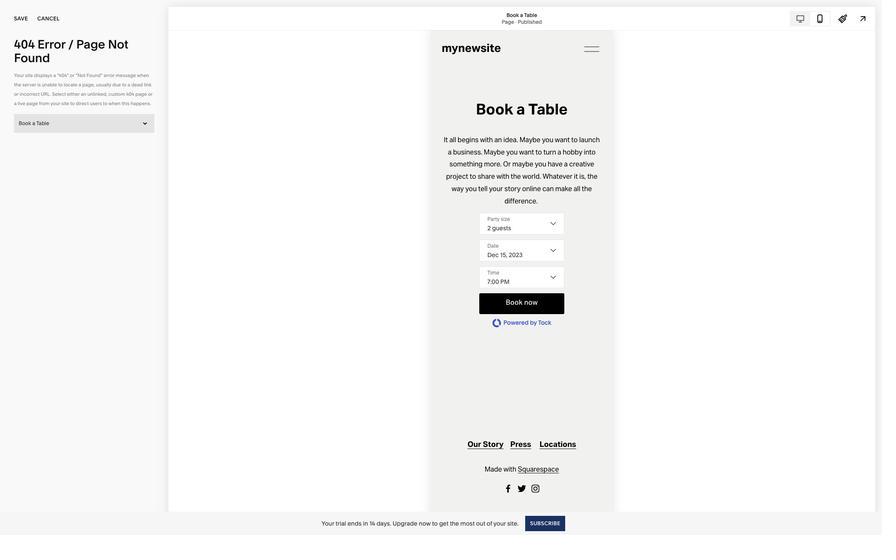 Task type: vqa. For each thing, say whether or not it's contained in the screenshot.
Cancel button
yes



Task type: locate. For each thing, give the bounding box(es) containing it.
page for not
[[76, 37, 105, 52]]

table
[[525, 12, 538, 18], [36, 120, 49, 126]]

404 down save button
[[14, 37, 35, 52]]

a down incorrect
[[32, 120, 35, 126]]

to right "due"
[[122, 82, 127, 88]]

book down the live
[[19, 120, 31, 126]]

message
[[116, 72, 136, 78]]

0 horizontal spatial site
[[25, 72, 33, 78]]

your trial ends in 14 days. upgrade now to get the most out of your site.
[[322, 520, 519, 527]]

1 vertical spatial book
[[19, 120, 31, 126]]

or up the live
[[14, 91, 19, 97]]

1 vertical spatial page
[[76, 37, 105, 52]]

to up select
[[58, 82, 63, 88]]

link
[[144, 82, 152, 88]]

page right the /
[[76, 37, 105, 52]]

0 vertical spatial book
[[507, 12, 519, 18]]

the inside 'your site displays a "404" or "not found" error message when the server is unable to locate a page, usually due to a dead link or incorrect url. select either an unlinked, custom 404 page or a live page from your site to direct users to when this happens.'
[[14, 82, 21, 88]]

save button
[[14, 9, 28, 28]]

either
[[67, 91, 80, 97]]

the right get
[[450, 520, 459, 527]]

1 horizontal spatial 404
[[126, 91, 134, 97]]

a left the live
[[14, 100, 17, 106]]

page inside the 404 error / page not found
[[76, 37, 105, 52]]

usually
[[96, 82, 111, 88]]

site up server
[[25, 72, 33, 78]]

"not
[[76, 72, 86, 78]]

0 vertical spatial table
[[525, 12, 538, 18]]

site.
[[508, 520, 519, 527]]

users
[[90, 100, 102, 106]]

0 horizontal spatial page
[[27, 100, 38, 106]]

0 vertical spatial page
[[135, 91, 147, 97]]

0 horizontal spatial the
[[14, 82, 21, 88]]

book
[[507, 12, 519, 18], [19, 120, 31, 126]]

table up published
[[525, 12, 538, 18]]

book a table page · published
[[502, 12, 542, 25]]

1 vertical spatial the
[[450, 520, 459, 527]]

dead
[[131, 82, 143, 88]]

upgrade
[[393, 520, 418, 527]]

to
[[58, 82, 63, 88], [122, 82, 127, 88], [70, 100, 75, 106], [103, 100, 107, 106], [432, 520, 438, 527]]

table inside book a table page · published
[[525, 12, 538, 18]]

1 horizontal spatial when
[[137, 72, 149, 78]]

or
[[70, 72, 74, 78], [14, 91, 19, 97], [148, 91, 153, 97]]

published
[[518, 19, 542, 25]]

1 horizontal spatial page
[[502, 19, 515, 25]]

or down link
[[148, 91, 153, 97]]

your
[[14, 72, 24, 78], [322, 520, 334, 527]]

the left server
[[14, 82, 21, 88]]

0 horizontal spatial your
[[14, 72, 24, 78]]

live
[[18, 100, 25, 106]]

the
[[14, 82, 21, 88], [450, 520, 459, 527]]

your
[[51, 100, 60, 106], [494, 520, 506, 527]]

404 inside the 404 error / page not found
[[14, 37, 35, 52]]

out
[[476, 520, 486, 527]]

0 horizontal spatial when
[[109, 100, 121, 106]]

error
[[38, 37, 66, 52]]

1 vertical spatial site
[[61, 100, 69, 106]]

site down select
[[61, 100, 69, 106]]

in
[[363, 520, 368, 527]]

unlinked,
[[87, 91, 107, 97]]

1 horizontal spatial the
[[450, 520, 459, 527]]

your down select
[[51, 100, 60, 106]]

0 vertical spatial the
[[14, 82, 21, 88]]

your up server
[[14, 72, 24, 78]]

trial
[[336, 520, 346, 527]]

unable
[[42, 82, 57, 88]]

found"
[[87, 72, 103, 78]]

table for book a table page · published
[[525, 12, 538, 18]]

when
[[137, 72, 149, 78], [109, 100, 121, 106]]

your left trial
[[322, 520, 334, 527]]

your inside 'your site displays a "404" or "not found" error message when the server is unable to locate a page, usually due to a dead link or incorrect url. select either an unlinked, custom 404 page or a live page from your site to direct users to when this happens.'
[[14, 72, 24, 78]]

404 up this
[[126, 91, 134, 97]]

to left get
[[432, 520, 438, 527]]

page up happens.
[[135, 91, 147, 97]]

your right of
[[494, 520, 506, 527]]

site
[[25, 72, 33, 78], [61, 100, 69, 106]]

page left ·
[[502, 19, 515, 25]]

of
[[487, 520, 493, 527]]

page inside book a table page · published
[[502, 19, 515, 25]]

page
[[502, 19, 515, 25], [76, 37, 105, 52]]

a up published
[[521, 12, 523, 18]]

now
[[419, 520, 431, 527]]

0 horizontal spatial page
[[76, 37, 105, 52]]

page down incorrect
[[27, 100, 38, 106]]

1 vertical spatial table
[[36, 120, 49, 126]]

when up link
[[137, 72, 149, 78]]

a left dead
[[128, 82, 130, 88]]

book up ·
[[507, 12, 519, 18]]

0 vertical spatial page
[[502, 19, 515, 25]]

1 vertical spatial page
[[27, 100, 38, 106]]

1 horizontal spatial your
[[322, 520, 334, 527]]

when down custom
[[109, 100, 121, 106]]

0 horizontal spatial 404
[[14, 37, 35, 52]]

or left "not
[[70, 72, 74, 78]]

a
[[521, 12, 523, 18], [53, 72, 56, 78], [79, 82, 81, 88], [128, 82, 130, 88], [14, 100, 17, 106], [32, 120, 35, 126]]

0 horizontal spatial your
[[51, 100, 60, 106]]

your for your site displays a "404" or "not found" error message when the server is unable to locate a page, usually due to a dead link or incorrect url. select either an unlinked, custom 404 page or a live page from your site to direct users to when this happens.
[[14, 72, 24, 78]]

locate
[[64, 82, 77, 88]]

0 vertical spatial your
[[51, 100, 60, 106]]

0 vertical spatial 404
[[14, 37, 35, 52]]

table down from
[[36, 120, 49, 126]]

0 horizontal spatial book
[[19, 120, 31, 126]]

1 vertical spatial your
[[322, 520, 334, 527]]

a inside book a table page · published
[[521, 12, 523, 18]]

happens.
[[131, 100, 151, 106]]

page
[[135, 91, 147, 97], [27, 100, 38, 106]]

to right users
[[103, 100, 107, 106]]

0 vertical spatial your
[[14, 72, 24, 78]]

404 error / page not found
[[14, 37, 129, 65]]

book for book a table
[[19, 120, 31, 126]]

1 vertical spatial when
[[109, 100, 121, 106]]

1 horizontal spatial table
[[525, 12, 538, 18]]

incorrect
[[20, 91, 40, 97]]

404
[[14, 37, 35, 52], [126, 91, 134, 97]]

1 vertical spatial 404
[[126, 91, 134, 97]]

1 horizontal spatial book
[[507, 12, 519, 18]]

your for your trial ends in 14 days. upgrade now to get the most out of your site.
[[322, 520, 334, 527]]

14
[[370, 520, 375, 527]]

book inside book a table page · published
[[507, 12, 519, 18]]

0 horizontal spatial table
[[36, 120, 49, 126]]

select
[[52, 91, 66, 97]]

1 horizontal spatial your
[[494, 520, 506, 527]]

tab list
[[791, 12, 830, 25]]



Task type: describe. For each thing, give the bounding box(es) containing it.
page,
[[82, 82, 95, 88]]

error
[[104, 72, 115, 78]]

book for book a table page · published
[[507, 12, 519, 18]]

book a table
[[19, 120, 49, 126]]

your site displays a "404" or "not found" error message when the server is unable to locate a page, usually due to a dead link or incorrect url. select either an unlinked, custom 404 page or a live page from your site to direct users to when this happens.
[[14, 72, 153, 106]]

"404"
[[57, 72, 69, 78]]

404 inside 'your site displays a "404" or "not found" error message when the server is unable to locate a page, usually due to a dead link or incorrect url. select either an unlinked, custom 404 page or a live page from your site to direct users to when this happens.'
[[126, 91, 134, 97]]

table for book a table
[[36, 120, 49, 126]]

this
[[122, 100, 130, 106]]

/
[[68, 37, 74, 52]]

page for ·
[[502, 19, 515, 25]]

not
[[108, 37, 129, 52]]

a left "404"
[[53, 72, 56, 78]]

cancel
[[37, 15, 60, 22]]

1 horizontal spatial page
[[135, 91, 147, 97]]

ends
[[348, 520, 362, 527]]

a left page,
[[79, 82, 81, 88]]

your inside 'your site displays a "404" or "not found" error message when the server is unable to locate a page, usually due to a dead link or incorrect url. select either an unlinked, custom 404 page or a live page from your site to direct users to when this happens.'
[[51, 100, 60, 106]]

an
[[81, 91, 86, 97]]

1 vertical spatial your
[[494, 520, 506, 527]]

displays
[[34, 72, 52, 78]]

custom
[[109, 91, 125, 97]]

found
[[14, 51, 50, 65]]

is
[[37, 82, 41, 88]]

0 vertical spatial when
[[137, 72, 149, 78]]

most
[[461, 520, 475, 527]]

0 vertical spatial site
[[25, 72, 33, 78]]

save
[[14, 15, 28, 22]]

cancel button
[[37, 9, 60, 28]]

from
[[39, 100, 49, 106]]

direct
[[76, 100, 89, 106]]

1 horizontal spatial site
[[61, 100, 69, 106]]

url.
[[41, 91, 51, 97]]

get
[[440, 520, 449, 527]]

2 horizontal spatial or
[[148, 91, 153, 97]]

0 horizontal spatial or
[[14, 91, 19, 97]]

subscribe button
[[526, 516, 566, 531]]

to down either
[[70, 100, 75, 106]]

days.
[[377, 520, 392, 527]]

1 horizontal spatial or
[[70, 72, 74, 78]]

·
[[516, 19, 517, 25]]

server
[[22, 82, 36, 88]]

due
[[112, 82, 121, 88]]

subscribe
[[531, 520, 561, 526]]



